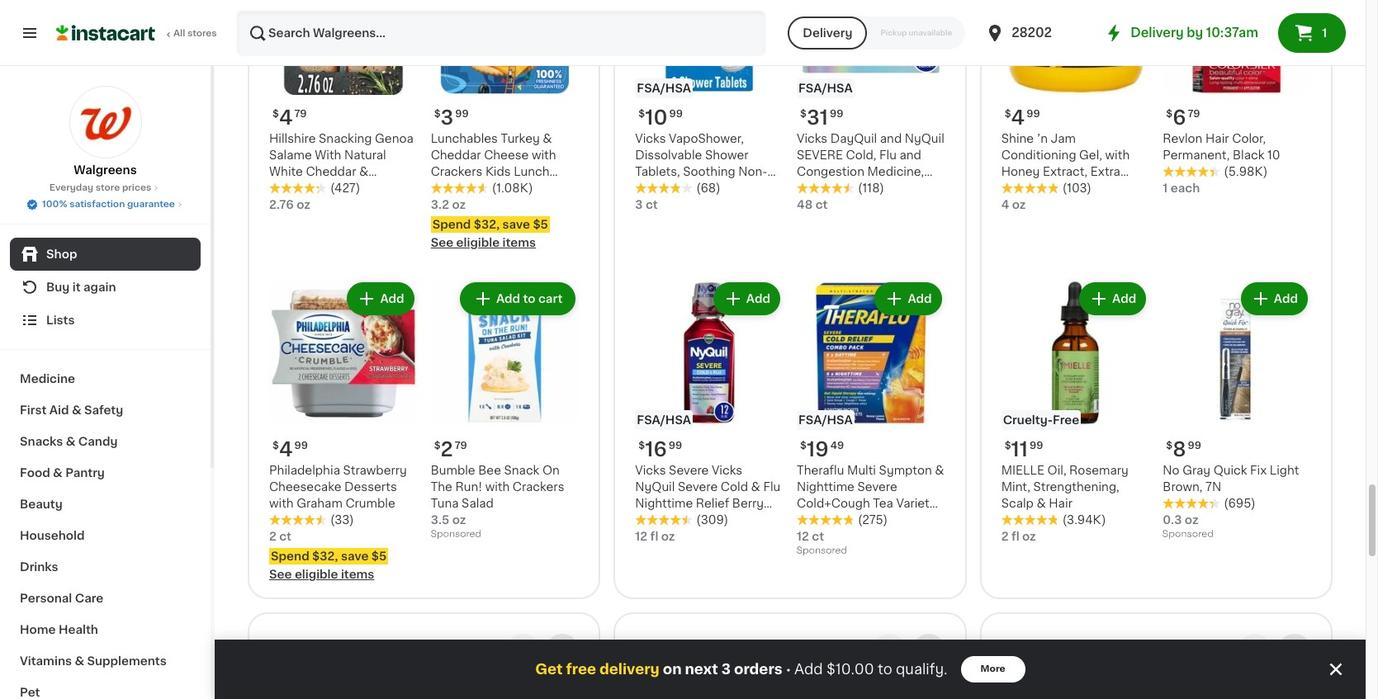 Task type: locate. For each thing, give the bounding box(es) containing it.
$ up dissolvable
[[639, 109, 645, 119]]

3 down towels
[[722, 663, 731, 677]]

no
[[1163, 465, 1180, 477]]

oz down scalp
[[1023, 531, 1037, 543]]

cold+cough
[[797, 498, 870, 510]]

$ inside $ 3 99
[[434, 109, 441, 119]]

nighttime inside theraflu multi sympton & nighttime severe cold+cough tea variety pack
[[797, 482, 855, 493]]

0 horizontal spatial $5
[[372, 551, 387, 563]]

$ up "flavor"
[[639, 441, 645, 451]]

hair inside revlon hair color, permanent, black 10
[[1206, 133, 1230, 144]]

cheddar inside lunchables turkey & cheddar cheese with crackers kids lunch snack kit
[[431, 149, 481, 161]]

$ inside $ 8 99
[[1167, 441, 1173, 451]]

$5 down the '(1.08k)'
[[533, 219, 548, 230]]

$32, down (33)
[[312, 551, 338, 563]]

vicks down 16
[[636, 465, 666, 477]]

$32, down kit
[[474, 219, 500, 230]]

candy
[[78, 436, 118, 448]]

0 vertical spatial crackers
[[431, 166, 483, 177]]

$32, for 3
[[474, 219, 500, 230]]

nighttime inside vicks severe vicks nyquil severe cold & flu nighttime relief berry flavor liquid 12 oz
[[636, 498, 693, 510]]

0 horizontal spatial crackers
[[431, 166, 483, 177]]

nighttime up "flavor"
[[636, 498, 693, 510]]

vicks down $ 10 99
[[636, 133, 666, 144]]

cheddar down "lunchables"
[[431, 149, 481, 161]]

1 horizontal spatial items
[[503, 237, 536, 248]]

79 inside $ 2 79
[[455, 441, 467, 451]]

fsa/hsa for 19
[[799, 415, 853, 427]]

& left the candy
[[66, 436, 75, 448]]

1 vertical spatial to
[[878, 663, 893, 677]]

2 horizontal spatial 2
[[1002, 531, 1009, 543]]

spend $32, save $5 see eligible items down kit
[[431, 219, 548, 248]]

2 horizontal spatial sponsored badge image
[[1163, 530, 1213, 540]]

spend $32, save $5 see eligible items down (33)
[[269, 551, 387, 581]]

eligible for 3
[[456, 237, 500, 248]]

$32, for 4
[[312, 551, 338, 563]]

4 up hillshire
[[279, 108, 293, 127]]

99 for strawberry
[[295, 441, 308, 451]]

severe down multi
[[858, 482, 898, 493]]

cheddar down with
[[306, 166, 356, 177]]

relief
[[696, 498, 730, 510]]

1 vertical spatial hair
[[1049, 498, 1073, 510]]

snack up 3.2 oz
[[431, 182, 466, 194]]

1 horizontal spatial nyquil
[[905, 133, 945, 144]]

0 horizontal spatial 1
[[1163, 182, 1168, 194]]

gray
[[1183, 465, 1211, 477]]

1 horizontal spatial eligible
[[456, 237, 500, 248]]

2
[[441, 441, 453, 460], [269, 531, 277, 543], [1002, 531, 1009, 543]]

ct for 31
[[816, 199, 828, 210]]

cruelty-
[[1003, 415, 1053, 427]]

1 vertical spatial save
[[341, 551, 369, 563]]

shop
[[46, 249, 77, 260]]

beauty
[[20, 499, 63, 511]]

vicks inside vicks vaposhower, dissolvable shower tablets, soothing non- medicated vapors
[[636, 133, 666, 144]]

100%
[[42, 200, 67, 209]]

0 vertical spatial tea
[[873, 498, 894, 510]]

tablets,
[[636, 166, 680, 177]]

0 vertical spatial snack
[[431, 182, 466, 194]]

2 down scalp
[[1002, 531, 1009, 543]]

vitamins & supplements link
[[10, 646, 201, 677]]

with down bee
[[485, 482, 510, 493]]

1 horizontal spatial cheddar
[[431, 149, 481, 161]]

1 vertical spatial 10
[[1268, 149, 1281, 161]]

1 vertical spatial spend $32, save $5 see eligible items
[[269, 551, 387, 581]]

1 horizontal spatial 79
[[455, 441, 467, 451]]

0 horizontal spatial hair
[[1049, 498, 1073, 510]]

treatment tracker modal dialog
[[215, 640, 1366, 700]]

1 horizontal spatial $32,
[[474, 219, 500, 230]]

$ up mielle
[[1005, 441, 1012, 451]]

99 up 'n
[[1027, 109, 1041, 119]]

spend down 2 ct
[[271, 551, 310, 563]]

it
[[72, 282, 81, 293]]

1 horizontal spatial snack
[[504, 465, 540, 477]]

1 vertical spatial see
[[269, 569, 292, 581]]

4 down the hold
[[1002, 199, 1010, 210]]

0 horizontal spatial sponsored badge image
[[431, 530, 481, 540]]

cart
[[539, 293, 563, 305]]

$ inside $ 19 49
[[800, 441, 807, 451]]

& up berry
[[751, 482, 761, 493]]

0 vertical spatial items
[[503, 237, 536, 248]]

1 vertical spatial $5
[[372, 551, 387, 563]]

0 horizontal spatial 2
[[269, 531, 277, 543]]

0 horizontal spatial spend $32, save $5 see eligible items
[[269, 551, 387, 581]]

0 vertical spatial 3
[[441, 108, 454, 127]]

oz inside vicks severe vicks nyquil severe cold & flu nighttime relief berry flavor liquid 12 oz
[[727, 515, 740, 527]]

cheddar inside hillshire snacking genoa salame with natural white cheddar & toasted rounds
[[306, 166, 356, 177]]

& inside hillshire snacking genoa salame with natural white cheddar & toasted rounds
[[359, 166, 369, 177]]

vicks
[[636, 133, 666, 144], [797, 133, 828, 144], [636, 465, 666, 477], [712, 465, 743, 477]]

add inside get free delivery on next 3 orders • add $10.00 to qualify.
[[795, 663, 823, 677]]

1 horizontal spatial hair
[[1206, 133, 1230, 144]]

$ inside $ 10 99
[[639, 109, 645, 119]]

items down (33)
[[341, 569, 375, 581]]

$ 3 99
[[434, 108, 469, 127]]

3 add button from the left
[[877, 284, 941, 314]]

rosemary
[[1070, 465, 1129, 477]]

79 for 4
[[295, 109, 307, 119]]

$ up hillshire
[[273, 109, 279, 119]]

3.2
[[431, 199, 449, 210]]

$ up shine
[[1005, 109, 1012, 119]]

oz right 3.2
[[452, 199, 466, 210]]

1 horizontal spatial tea
[[873, 498, 894, 510]]

0 vertical spatial hair
[[1206, 133, 1230, 144]]

see down 2 ct
[[269, 569, 292, 581]]

4 add button from the left
[[1081, 284, 1145, 314]]

vicks vaposhower, dissolvable shower tablets, soothing non- medicated vapors
[[636, 133, 768, 194]]

$ up severe
[[800, 109, 807, 119]]

99 for gray
[[1188, 441, 1202, 451]]

0 horizontal spatial flu
[[764, 482, 781, 493]]

sponsored badge image for 2
[[431, 530, 481, 540]]

$5 for 4
[[372, 551, 387, 563]]

eligible down (33)
[[295, 569, 338, 581]]

99 up vaposhower,
[[670, 109, 683, 119]]

pet link
[[10, 677, 201, 700]]

0 horizontal spatial to
[[523, 293, 536, 305]]

ct down cheesecake
[[279, 531, 292, 543]]

first aid & safety link
[[10, 395, 201, 426]]

sponsored badge image down '12 ct'
[[797, 547, 847, 556]]

ct down the pack
[[812, 531, 824, 543]]

12 down the pack
[[797, 531, 809, 543]]

99 inside $ 8 99
[[1188, 441, 1202, 451]]

sponsored badge image down 0.3 oz
[[1163, 530, 1213, 540]]

(1.08k)
[[492, 182, 533, 194]]

walgreens
[[74, 164, 137, 176]]

snack left on
[[504, 465, 540, 477]]

revlon
[[1163, 133, 1203, 144]]

16
[[645, 441, 667, 460]]

hair down strengthening,
[[1049, 498, 1073, 510]]

delivery for delivery
[[803, 27, 853, 39]]

& right scalp
[[1037, 498, 1046, 510]]

walgreens logo image
[[69, 86, 142, 159]]

strengthening,
[[1034, 482, 1120, 493]]

severe down the $ 16 99 on the bottom left
[[669, 465, 709, 477]]

99 inside $ 31 99
[[830, 109, 844, 119]]

8
[[1173, 441, 1187, 460]]

strawberry
[[343, 465, 407, 477]]

oz down toasted
[[297, 199, 310, 210]]

flu up berry
[[764, 482, 781, 493]]

0 horizontal spatial liquid
[[673, 515, 709, 527]]

1 horizontal spatial spend
[[433, 219, 471, 230]]

(275)
[[858, 515, 888, 527]]

$ inside $ 6 79
[[1167, 109, 1173, 119]]

home health link
[[10, 615, 201, 646]]

(33)
[[330, 515, 354, 527]]

delivery button
[[788, 17, 868, 50]]

2 down cheesecake
[[269, 531, 277, 543]]

$ 16 99
[[639, 441, 683, 460]]

0 horizontal spatial snack
[[431, 182, 466, 194]]

& inside lunchables turkey & cheddar cheese with crackers kids lunch snack kit
[[543, 133, 552, 144]]

2 for 4
[[269, 531, 277, 543]]

1 vertical spatial snack
[[504, 465, 540, 477]]

fsa/hsa up 49
[[799, 415, 853, 427]]

1 horizontal spatial 1
[[1323, 27, 1328, 39]]

$ inside $ 2 79
[[434, 441, 441, 451]]

0 horizontal spatial cheddar
[[306, 166, 356, 177]]

4 up shine
[[1012, 108, 1025, 127]]

1 vertical spatial spend
[[271, 551, 310, 563]]

$ 6 79
[[1167, 108, 1201, 127]]

vicks severe vicks nyquil severe cold & flu nighttime relief berry flavor liquid 12 oz
[[636, 465, 781, 527]]

crackers
[[431, 166, 483, 177], [513, 482, 565, 493]]

delivery for delivery by 10:37am
[[1131, 26, 1184, 39]]

tea up (275)
[[873, 498, 894, 510]]

99 right 31
[[830, 109, 844, 119]]

vicks for 10
[[636, 133, 666, 144]]

0 horizontal spatial see
[[269, 569, 292, 581]]

1 vertical spatial flu
[[764, 482, 781, 493]]

oz down "flavor"
[[661, 531, 675, 543]]

99 right 11
[[1030, 441, 1044, 451]]

0 vertical spatial see
[[431, 237, 454, 248]]

run!
[[456, 482, 483, 493]]

items down the '(1.08k)'
[[503, 237, 536, 248]]

spend $32, save $5 see eligible items
[[431, 219, 548, 248], [269, 551, 387, 581]]

12 down "flavor"
[[636, 531, 648, 543]]

0 vertical spatial 1
[[1323, 27, 1328, 39]]

spend for 4
[[271, 551, 310, 563]]

nyquil up "flavor"
[[636, 482, 675, 493]]

sponsored badge image
[[431, 530, 481, 540], [1163, 530, 1213, 540], [797, 547, 847, 556]]

$ up bumble
[[434, 441, 441, 451]]

12 down relief
[[712, 515, 724, 527]]

ct for 19
[[812, 531, 824, 543]]

1 horizontal spatial nighttime
[[797, 482, 855, 493]]

to inside add to cart button
[[523, 293, 536, 305]]

0.3
[[1163, 515, 1182, 527]]

vicks inside vicks dayquil and nyquil severe cold, flu and congestion medicine, liquid caps
[[797, 133, 828, 144]]

$ for hillshire snacking genoa salame with natural white cheddar & toasted rounds
[[273, 109, 279, 119]]

sponsored badge image down 3.5
[[431, 530, 481, 540]]

gel,
[[1080, 149, 1103, 161]]

4 up philadelphia
[[279, 441, 293, 460]]

& right aid
[[72, 405, 81, 416]]

99 inside the $ 16 99
[[669, 441, 683, 451]]

4 for philadelphia strawberry cheesecake desserts with graham crumble
[[279, 441, 293, 460]]

oz inside bumble bee snack on the run! with crackers tuna salad 3.5 oz
[[452, 515, 466, 527]]

1 vertical spatial cheddar
[[306, 166, 356, 177]]

delivery inside button
[[803, 27, 853, 39]]

(5.98k)
[[1224, 166, 1268, 177]]

spend for 3
[[433, 219, 471, 230]]

with inside lunchables turkey & cheddar cheese with crackers kids lunch snack kit
[[532, 149, 556, 161]]

79 inside $ 6 79
[[1188, 109, 1201, 119]]

to inside get free delivery on next 3 orders • add $10.00 to qualify.
[[878, 663, 893, 677]]

ct right 48
[[816, 199, 828, 210]]

nyquil up the medicine,
[[905, 133, 945, 144]]

1 horizontal spatial flu
[[880, 149, 897, 161]]

0 vertical spatial flu
[[880, 149, 897, 161]]

99 for dayquil
[[830, 109, 844, 119]]

kids
[[486, 166, 511, 177]]

& down natural
[[359, 166, 369, 177]]

1 vertical spatial crackers
[[513, 482, 565, 493]]

spend down 3.2 oz
[[433, 219, 471, 230]]

permanent,
[[1163, 149, 1230, 161]]

revlon hair color, permanent, black 10
[[1163, 133, 1281, 161]]

$ inside $ 31 99
[[800, 109, 807, 119]]

1 vertical spatial nyquil
[[636, 482, 675, 493]]

$ 4 99 for philadelphia
[[273, 441, 308, 460]]

(68)
[[697, 182, 721, 194]]

0 horizontal spatial nyquil
[[636, 482, 675, 493]]

flu up the medicine,
[[880, 149, 897, 161]]

graham
[[297, 498, 343, 510]]

crackers inside bumble bee snack on the run! with crackers tuna salad 3.5 oz
[[513, 482, 565, 493]]

eligible
[[456, 237, 500, 248], [295, 569, 338, 581]]

with inside bumble bee snack on the run! with crackers tuna salad 3.5 oz
[[485, 482, 510, 493]]

3
[[441, 108, 454, 127], [636, 199, 643, 210], [722, 663, 731, 677]]

1 horizontal spatial $5
[[533, 219, 548, 230]]

0 vertical spatial to
[[523, 293, 536, 305]]

$ for revlon hair color, permanent, black 10
[[1167, 109, 1173, 119]]

fsa/hsa up $ 10 99
[[637, 82, 691, 94]]

79 up hillshire
[[295, 109, 307, 119]]

product group containing 16
[[636, 279, 784, 546]]

philadelphia strawberry cheesecake desserts with graham crumble
[[269, 465, 407, 510]]

fsa/hsa up $ 31 99
[[799, 82, 853, 94]]

with down cheesecake
[[269, 498, 294, 510]]

0 horizontal spatial $32,
[[312, 551, 338, 563]]

1 inside button
[[1323, 27, 1328, 39]]

3 up "lunchables"
[[441, 108, 454, 127]]

tea inside theraflu multi sympton & nighttime severe cold+cough tea variety pack
[[873, 498, 894, 510]]

nighttime
[[797, 482, 855, 493], [636, 498, 693, 510]]

crackers up kit
[[431, 166, 483, 177]]

1 vertical spatial liquid
[[673, 515, 709, 527]]

10 up dissolvable
[[645, 108, 668, 127]]

ct down medicated
[[646, 199, 658, 210]]

multi
[[848, 465, 876, 477]]

0 vertical spatial eligible
[[456, 237, 500, 248]]

0 horizontal spatial 79
[[295, 109, 307, 119]]

79 up bumble
[[455, 441, 467, 451]]

Search field
[[238, 12, 765, 55]]

1 horizontal spatial sponsored badge image
[[797, 547, 847, 556]]

1 horizontal spatial 3
[[636, 199, 643, 210]]

0 horizontal spatial tea
[[342, 642, 374, 660]]

product group containing 3
[[431, 0, 579, 251]]

brown,
[[1163, 482, 1203, 493]]

1 horizontal spatial 12
[[712, 515, 724, 527]]

product group
[[431, 0, 579, 251], [269, 279, 418, 584], [431, 279, 579, 544], [636, 279, 784, 546], [797, 279, 946, 560], [1002, 279, 1150, 546], [1163, 279, 1312, 544]]

99 right 8
[[1188, 441, 1202, 451]]

liquid
[[797, 182, 833, 194], [673, 515, 709, 527]]

save for 4
[[341, 551, 369, 563]]

hair up permanent, at the right top of page
[[1206, 133, 1230, 144]]

add to cart
[[496, 293, 563, 305]]

1 each
[[1163, 182, 1200, 194]]

eligible down 3.2 oz
[[456, 237, 500, 248]]

0 horizontal spatial fl
[[651, 531, 659, 543]]

oz right 3.5
[[452, 515, 466, 527]]

$ inside $ 4 79
[[273, 109, 279, 119]]

liquid down relief
[[673, 515, 709, 527]]

tuna
[[431, 498, 459, 510]]

1 horizontal spatial see
[[431, 237, 454, 248]]

1 vertical spatial $32,
[[312, 551, 338, 563]]

$ for mielle oil, rosemary mint, strengthening, scalp & hair
[[1005, 441, 1012, 451]]

3 inside get free delivery on next 3 orders • add $10.00 to qualify.
[[722, 663, 731, 677]]

(103)
[[1063, 182, 1092, 194]]

4 for hillshire snacking genoa salame with natural white cheddar & toasted rounds
[[279, 108, 293, 127]]

12 for 19
[[797, 531, 809, 543]]

fsa/hsa up the $ 16 99 on the bottom left
[[637, 415, 691, 427]]

& right turkey
[[543, 133, 552, 144]]

add button for 8
[[1243, 284, 1307, 314]]

first
[[20, 405, 47, 416]]

2 add button from the left
[[715, 284, 779, 314]]

with up extra
[[1106, 149, 1130, 161]]

tea right bottled
[[342, 642, 374, 660]]

None search field
[[236, 10, 767, 56]]

0 vertical spatial cheddar
[[431, 149, 481, 161]]

1 horizontal spatial delivery
[[1131, 26, 1184, 39]]

1 horizontal spatial 2
[[441, 441, 453, 460]]

$ inside the $ 16 99
[[639, 441, 645, 451]]

$ up philadelphia
[[273, 441, 279, 451]]

1 horizontal spatial spend $32, save $5 see eligible items
[[431, 219, 548, 248]]

2 horizontal spatial 79
[[1188, 109, 1201, 119]]

99 inside $ 3 99
[[455, 109, 469, 119]]

2 fl from the left
[[1012, 531, 1020, 543]]

$ for no gray  quick fix light brown, 7n
[[1167, 441, 1173, 451]]

0 vertical spatial liquid
[[797, 182, 833, 194]]

buy it again
[[46, 282, 116, 293]]

nyquil inside vicks severe vicks nyquil severe cold & flu nighttime relief berry flavor liquid 12 oz
[[636, 482, 675, 493]]

satisfaction
[[70, 200, 125, 209]]

vicks for 31
[[797, 133, 828, 144]]

flu
[[880, 149, 897, 161], [764, 482, 781, 493]]

0 horizontal spatial spend
[[271, 551, 310, 563]]

0 horizontal spatial eligible
[[295, 569, 338, 581]]

0 vertical spatial spend
[[433, 219, 471, 230]]

cold,
[[846, 149, 877, 161]]

1 horizontal spatial 10
[[1268, 149, 1281, 161]]

product group containing 8
[[1163, 279, 1312, 544]]

nyquil inside vicks dayquil and nyquil severe cold, flu and congestion medicine, liquid caps
[[905, 133, 945, 144]]

3.2 oz
[[431, 199, 466, 210]]

$ up the no
[[1167, 441, 1173, 451]]

0 vertical spatial nyquil
[[905, 133, 945, 144]]

99 for oil,
[[1030, 441, 1044, 451]]

1 horizontal spatial $ 4 99
[[1005, 108, 1041, 127]]

$ 4 79
[[273, 108, 307, 127]]

0 horizontal spatial items
[[341, 569, 375, 581]]

store
[[96, 183, 120, 192]]

& right sympton
[[935, 465, 945, 477]]

79 for 2
[[455, 441, 467, 451]]

walgreens link
[[69, 86, 142, 178]]

0 horizontal spatial save
[[341, 551, 369, 563]]

0 vertical spatial $5
[[533, 219, 548, 230]]

99 for severe
[[669, 441, 683, 451]]

1 horizontal spatial liquid
[[797, 182, 833, 194]]

0 vertical spatial spend $32, save $5 see eligible items
[[431, 219, 548, 248]]

(427)
[[330, 182, 360, 194]]

1 add button from the left
[[349, 284, 413, 314]]

1 horizontal spatial fl
[[1012, 531, 1020, 543]]

5 add button from the left
[[1243, 284, 1307, 314]]

0 vertical spatial $ 4 99
[[1005, 108, 1041, 127]]

delivery by 10:37am
[[1131, 26, 1259, 39]]

with up lunch
[[532, 149, 556, 161]]

48 ct
[[797, 199, 828, 210]]

3 down medicated
[[636, 199, 643, 210]]

care
[[75, 593, 103, 605]]

$ 4 99 up shine
[[1005, 108, 1041, 127]]

0 horizontal spatial 12
[[636, 531, 648, 543]]

99 inside $ 10 99
[[670, 109, 683, 119]]

nighttime down 'theraflu'
[[797, 482, 855, 493]]

add inside button
[[496, 293, 521, 305]]

0 horizontal spatial 3
[[441, 108, 454, 127]]

with inside philadelphia strawberry cheesecake desserts with graham crumble
[[269, 498, 294, 510]]

0 vertical spatial nighttime
[[797, 482, 855, 493]]

0 horizontal spatial delivery
[[803, 27, 853, 39]]

0 horizontal spatial $ 4 99
[[273, 441, 308, 460]]

99 inside $ 11 99
[[1030, 441, 1044, 451]]

79 right the 6
[[1188, 109, 1201, 119]]

crackers down on
[[513, 482, 565, 493]]

snack
[[431, 182, 466, 194], [504, 465, 540, 477]]

variety
[[897, 498, 937, 510]]

0 vertical spatial save
[[503, 219, 530, 230]]

$ inside $ 11 99
[[1005, 441, 1012, 451]]

1 horizontal spatial crackers
[[513, 482, 565, 493]]

to right $10.00
[[878, 663, 893, 677]]

1 fl from the left
[[651, 531, 659, 543]]

1 vertical spatial items
[[341, 569, 375, 581]]

1 horizontal spatial save
[[503, 219, 530, 230]]

99
[[670, 109, 683, 119], [455, 109, 469, 119], [830, 109, 844, 119], [1027, 109, 1041, 119], [295, 441, 308, 451], [669, 441, 683, 451], [1030, 441, 1044, 451], [1188, 441, 1202, 451]]

dayquil
[[831, 133, 877, 144]]

79 inside $ 4 79
[[295, 109, 307, 119]]

0 vertical spatial and
[[880, 133, 902, 144]]

0 vertical spatial $32,
[[474, 219, 500, 230]]

snacking
[[319, 133, 372, 144]]

99 up philadelphia
[[295, 441, 308, 451]]

19
[[807, 441, 829, 460]]

2 horizontal spatial 12
[[797, 531, 809, 543]]

$ for vicks dayquil and nyquil severe cold, flu and congestion medicine, liquid caps
[[800, 109, 807, 119]]

drinks link
[[10, 552, 201, 583]]

snack inside lunchables turkey & cheddar cheese with crackers kids lunch snack kit
[[431, 182, 466, 194]]

1 horizontal spatial to
[[878, 663, 893, 677]]

rounds
[[319, 182, 363, 194]]

add button for 4
[[349, 284, 413, 314]]

eligible for 4
[[295, 569, 338, 581]]

2 up bumble
[[441, 441, 453, 460]]

1 vertical spatial tea
[[342, 642, 374, 660]]

$ 31 99
[[800, 108, 844, 127]]

2 horizontal spatial 3
[[722, 663, 731, 677]]

1 for 1
[[1323, 27, 1328, 39]]

crumble
[[346, 498, 396, 510]]

vicks up severe
[[797, 133, 828, 144]]

99 for turkey
[[455, 109, 469, 119]]

bottled tea
[[269, 642, 374, 660]]

2 vertical spatial 3
[[722, 663, 731, 677]]

prices
[[122, 183, 151, 192]]



Task type: vqa. For each thing, say whether or not it's contained in the screenshot.
2nd $ 9 89 from the bottom of the MAIN CONTENT containing Best Sellers
no



Task type: describe. For each thing, give the bounding box(es) containing it.
free
[[1053, 415, 1080, 427]]

nyquil for 31
[[905, 133, 945, 144]]

vicks dayquil and nyquil severe cold, flu and congestion medicine, liquid caps
[[797, 133, 945, 194]]

$ for theraflu multi sympton & nighttime severe cold+cough tea variety pack
[[800, 441, 807, 451]]

salad
[[462, 498, 494, 510]]

pack
[[797, 515, 825, 527]]

first aid & safety
[[20, 405, 123, 416]]

with inside shine 'n jam conditioning gel, with honey extract, extra hold
[[1106, 149, 1130, 161]]

flu inside vicks dayquil and nyquil severe cold, flu and congestion medicine, liquid caps
[[880, 149, 897, 161]]

extract,
[[1043, 166, 1088, 177]]

$ for lunchables turkey & cheddar cheese with crackers kids lunch snack kit
[[434, 109, 441, 119]]

2.76 oz
[[269, 199, 310, 210]]

paper towels link
[[636, 641, 757, 661]]

ct for 4
[[279, 531, 292, 543]]

oz right 0.3
[[1185, 515, 1199, 527]]

spend $32, save $5 see eligible items for 4
[[269, 551, 387, 581]]

hold
[[1002, 182, 1029, 194]]

2.76
[[269, 199, 294, 210]]

paper
[[636, 642, 689, 660]]

on
[[543, 465, 560, 477]]

& inside vicks severe vicks nyquil severe cold & flu nighttime relief berry flavor liquid 12 oz
[[751, 482, 761, 493]]

$5 for 3
[[533, 219, 548, 230]]

vicks up the cold
[[712, 465, 743, 477]]

all stores
[[173, 29, 217, 38]]

99 for 'n
[[1027, 109, 1041, 119]]

disinfectants
[[1002, 642, 1126, 660]]

$ 2 79
[[434, 441, 467, 460]]

household link
[[10, 520, 201, 552]]

food & pantry link
[[10, 458, 201, 489]]

fsa/hsa for 10
[[637, 82, 691, 94]]

product group containing 2
[[431, 279, 579, 544]]

(118)
[[858, 182, 885, 194]]

ct for 10
[[646, 199, 658, 210]]

the
[[431, 482, 453, 493]]

spend $32, save $5 see eligible items for 3
[[431, 219, 548, 248]]

79 for 6
[[1188, 109, 1201, 119]]

sponsored badge image for 19
[[797, 547, 847, 556]]

10 inside revlon hair color, permanent, black 10
[[1268, 149, 1281, 161]]

paper towels
[[636, 642, 757, 660]]

dissolvable
[[636, 149, 702, 161]]

all stores link
[[56, 10, 218, 56]]

caps
[[836, 182, 866, 194]]

no gray  quick fix light brown, 7n
[[1163, 465, 1300, 493]]

bumble bee snack on the run! with crackers tuna salad 3.5 oz
[[431, 465, 565, 527]]

instacart logo image
[[56, 23, 155, 43]]

safety
[[84, 405, 123, 416]]

2 for 11
[[1002, 531, 1009, 543]]

bottled tea link
[[269, 641, 374, 661]]

cheese
[[484, 149, 529, 161]]

black
[[1233, 149, 1265, 161]]

add button for 19
[[877, 284, 941, 314]]

2 ct
[[269, 531, 292, 543]]

next
[[685, 663, 718, 677]]

$ for shine 'n jam conditioning gel, with honey extract, extra hold
[[1005, 109, 1012, 119]]

12 ct
[[797, 531, 824, 543]]

cruelty-free
[[1003, 415, 1080, 427]]

stores
[[187, 29, 217, 38]]

service type group
[[788, 17, 966, 50]]

6
[[1173, 108, 1187, 127]]

flu inside vicks severe vicks nyquil severe cold & flu nighttime relief berry flavor liquid 12 oz
[[764, 482, 781, 493]]

fl for 16
[[651, 531, 659, 543]]

100% satisfaction guarantee button
[[26, 195, 185, 211]]

liquid inside vicks dayquil and nyquil severe cold, flu and congestion medicine, liquid caps
[[797, 182, 833, 194]]

oz down the hold
[[1013, 199, 1026, 210]]

everyday store prices link
[[49, 182, 161, 195]]

delivery by 10:37am link
[[1105, 23, 1259, 43]]

1 for 1 each
[[1163, 182, 1168, 194]]

product group containing 11
[[1002, 279, 1150, 546]]

kit
[[469, 182, 485, 194]]

crackers inside lunchables turkey & cheddar cheese with crackers kids lunch snack kit
[[431, 166, 483, 177]]

$ 4 99 for shine
[[1005, 108, 1041, 127]]

vitamins
[[20, 656, 72, 667]]

theraflu multi sympton & nighttime severe cold+cough tea variety pack
[[797, 465, 945, 527]]

99 for vaposhower,
[[670, 109, 683, 119]]

$10.00
[[827, 663, 875, 677]]

sympton
[[879, 465, 932, 477]]

vicks for 16
[[636, 465, 666, 477]]

toasted
[[269, 182, 316, 194]]

product group containing 4
[[269, 279, 418, 584]]

fl for 11
[[1012, 531, 1020, 543]]

$ for vicks vaposhower, dissolvable shower tablets, soothing non- medicated vapors
[[639, 109, 645, 119]]

medicine link
[[10, 363, 201, 395]]

& inside theraflu multi sympton & nighttime severe cold+cough tea variety pack
[[935, 465, 945, 477]]

shower
[[705, 149, 749, 161]]

•
[[786, 663, 791, 676]]

save for 3
[[503, 219, 530, 230]]

12 fl oz
[[636, 531, 675, 543]]

snacks & candy
[[20, 436, 118, 448]]

items for 4
[[341, 569, 375, 581]]

fsa/hsa for 31
[[799, 82, 853, 94]]

4 for shine 'n jam conditioning gel, with honey extract, extra hold
[[1012, 108, 1025, 127]]

non-
[[739, 166, 768, 177]]

lunchables
[[431, 133, 498, 144]]

oil,
[[1048, 465, 1067, 477]]

desserts
[[345, 482, 397, 493]]

items for 3
[[503, 237, 536, 248]]

liquid inside vicks severe vicks nyquil severe cold & flu nighttime relief berry flavor liquid 12 oz
[[673, 515, 709, 527]]

1 button
[[1279, 13, 1346, 53]]

extra
[[1091, 166, 1121, 177]]

$ for vicks severe vicks nyquil severe cold & flu nighttime relief berry flavor liquid 12 oz
[[639, 441, 645, 451]]

all
[[173, 29, 185, 38]]

more button
[[961, 657, 1026, 683]]

& inside mielle oil, rosemary mint, strengthening, scalp & hair
[[1037, 498, 1046, 510]]

severe up relief
[[678, 482, 718, 493]]

quick
[[1214, 465, 1248, 477]]

severe inside theraflu multi sympton & nighttime severe cold+cough tea variety pack
[[858, 482, 898, 493]]

light
[[1270, 465, 1300, 477]]

disinfectants link
[[1002, 641, 1126, 661]]

(309)
[[697, 515, 729, 527]]

10:37am
[[1207, 26, 1259, 39]]

severe
[[797, 149, 843, 161]]

$ 11 99
[[1005, 441, 1044, 460]]

fsa/hsa for 16
[[637, 415, 691, 427]]

3 inside product group
[[441, 108, 454, 127]]

medicated
[[636, 182, 698, 194]]

again
[[83, 282, 116, 293]]

& right food at the left of the page
[[53, 468, 63, 479]]

$ for philadelphia strawberry cheesecake desserts with graham crumble
[[273, 441, 279, 451]]

& down health
[[75, 656, 84, 667]]

pet
[[20, 687, 40, 699]]

see for 4
[[269, 569, 292, 581]]

fix
[[1251, 465, 1267, 477]]

product group containing 19
[[797, 279, 946, 560]]

0 horizontal spatial 10
[[645, 108, 668, 127]]

see for 3
[[431, 237, 454, 248]]

shine
[[1002, 133, 1034, 144]]

soothing
[[683, 166, 736, 177]]

nyquil for 16
[[636, 482, 675, 493]]

12 for 16
[[636, 531, 648, 543]]

shop link
[[10, 238, 201, 271]]

(695)
[[1224, 498, 1256, 510]]

49
[[831, 441, 844, 451]]

1 vertical spatial 3
[[636, 199, 643, 210]]

snack inside bumble bee snack on the run! with crackers tuna salad 3.5 oz
[[504, 465, 540, 477]]

12 inside vicks severe vicks nyquil severe cold & flu nighttime relief berry flavor liquid 12 oz
[[712, 515, 724, 527]]

scalp
[[1002, 498, 1034, 510]]

sponsored badge image for 8
[[1163, 530, 1213, 540]]

28202
[[1012, 26, 1052, 39]]

1 vertical spatial and
[[900, 149, 922, 161]]

2 fl oz
[[1002, 531, 1037, 543]]

$ for bumble bee snack on the run! with crackers tuna salad
[[434, 441, 441, 451]]

genoa
[[375, 133, 414, 144]]

hair inside mielle oil, rosemary mint, strengthening, scalp & hair
[[1049, 498, 1073, 510]]



